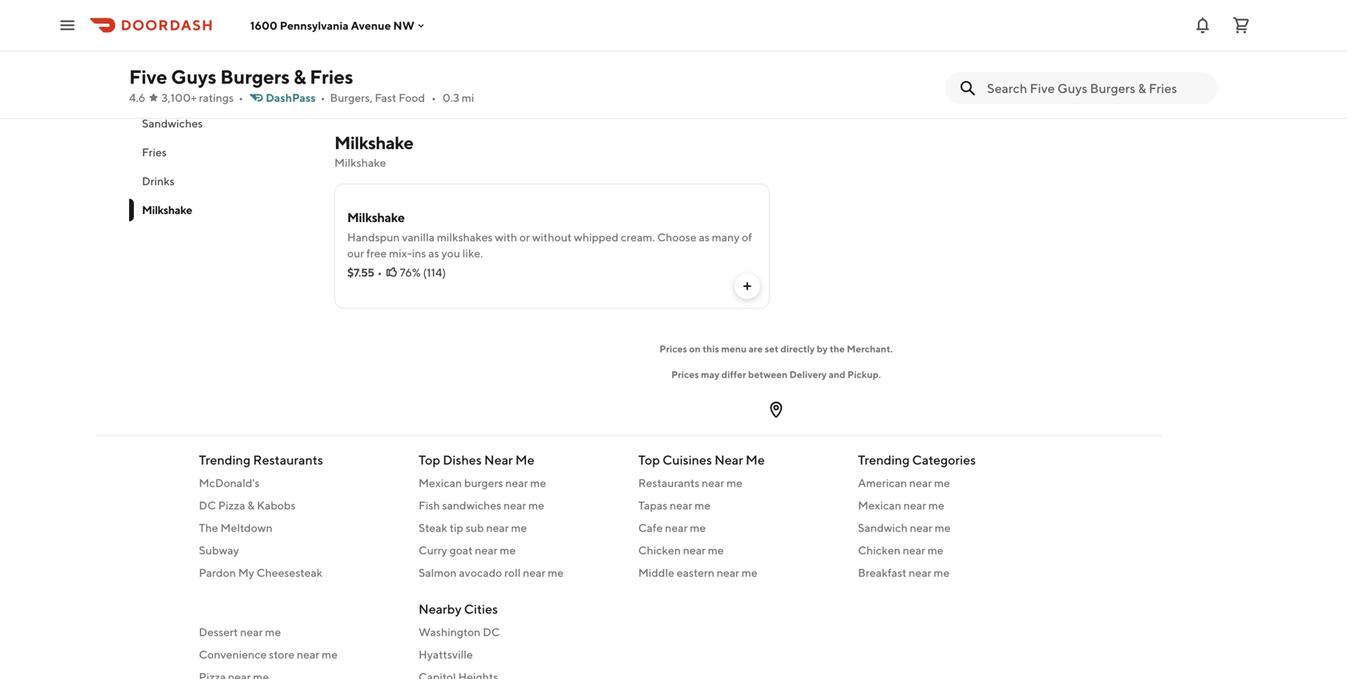 Task type: locate. For each thing, give the bounding box(es) containing it.
0 horizontal spatial chicken near me
[[639, 544, 724, 557]]

restaurants up mcdonald's link
[[253, 453, 323, 468]]

near down dessert near me link
[[297, 648, 320, 662]]

2 trending from the left
[[859, 453, 910, 468]]

1 chicken near me link from the left
[[639, 543, 839, 559]]

0 horizontal spatial chicken
[[639, 544, 681, 557]]

guys inside button
[[166, 30, 192, 43]]

1 near from the left
[[485, 453, 513, 468]]

1 chicken from the left
[[639, 544, 681, 557]]

1 horizontal spatial chicken near me link
[[859, 543, 1059, 559]]

restaurants near me link
[[639, 475, 839, 491]]

chicken for top
[[639, 544, 681, 557]]

1 horizontal spatial chicken
[[859, 544, 901, 557]]

the
[[199, 522, 218, 535]]

fries inside button
[[142, 146, 167, 159]]

steak tip sub near me link
[[419, 520, 619, 536]]

differ
[[722, 369, 747, 380]]

milkshake down burgers,
[[335, 156, 386, 169]]

me inside fish sandwiches near me link
[[529, 499, 545, 512]]

you
[[442, 247, 460, 260]]

$7.55
[[347, 266, 374, 279]]

mexican near me link
[[859, 498, 1059, 514]]

chicken for trending
[[859, 544, 901, 557]]

2 chicken from the left
[[859, 544, 901, 557]]

american near me
[[859, 477, 951, 490]]

1 horizontal spatial top
[[639, 453, 660, 468]]

1 horizontal spatial near
[[715, 453, 744, 468]]

me for top cuisines near me
[[746, 453, 765, 468]]

1 trending from the left
[[199, 453, 251, 468]]

delivery
[[790, 369, 827, 380]]

with
[[476, 19, 499, 32], [495, 231, 518, 244]]

with left minerals
[[476, 19, 499, 32]]

five inside button
[[142, 30, 164, 43]]

with inside milkshake handspun vanilla milkshakes with or without whipped cream. choose as many of our free mix-ins as you like.
[[495, 231, 518, 244]]

with left or
[[495, 231, 518, 244]]

or
[[520, 231, 530, 244]]

burgers up dogs
[[142, 59, 182, 72]]

taste.
[[347, 35, 375, 48]]

1 vertical spatial with
[[495, 231, 518, 244]]

1 horizontal spatial burgers
[[220, 65, 290, 88]]

$4.07 •
[[796, 46, 832, 59]]

• right $7.55
[[378, 266, 382, 279]]

tip
[[450, 522, 464, 535]]

pickup.
[[848, 369, 882, 380]]

me inside mexican burgers near me link
[[531, 477, 547, 490]]

0 vertical spatial guys
[[166, 30, 192, 43]]

0 horizontal spatial fries
[[142, 146, 167, 159]]

near up 'sandwich near me' on the right
[[904, 499, 927, 512]]

hyattsville link
[[419, 647, 619, 663]]

salmon avocado roll near me
[[419, 566, 564, 580]]

near up convenience store near me at the left of page
[[240, 626, 263, 639]]

chicken up breakfast
[[859, 544, 901, 557]]

trending up american
[[859, 453, 910, 468]]

top left dishes
[[419, 453, 441, 468]]

1 vertical spatial fries
[[142, 146, 167, 159]]

2 chicken near me link from the left
[[859, 543, 1059, 559]]

dc pizza & kabobs link
[[199, 498, 400, 514]]

0 vertical spatial dc
[[199, 499, 216, 512]]

me inside "american near me" link
[[935, 477, 951, 490]]

2 near from the left
[[715, 453, 744, 468]]

curry goat near me
[[419, 544, 516, 557]]

0 horizontal spatial near
[[485, 453, 513, 468]]

pure,
[[571, 19, 597, 32]]

0 horizontal spatial dc
[[199, 499, 216, 512]]

near down 'sandwich near me' on the right
[[903, 544, 926, 557]]

chicken near me for categories
[[859, 544, 944, 557]]

prices for prices may differ between delivery and pickup.
[[672, 369, 699, 380]]

• for $7.55 •
[[378, 266, 382, 279]]

notification bell image
[[1194, 16, 1213, 35]]

1 horizontal spatial as
[[699, 231, 710, 244]]

near down tapas near me
[[665, 522, 688, 535]]

2 top from the left
[[639, 453, 660, 468]]

1600
[[250, 19, 278, 32]]

chicken near me link
[[639, 543, 839, 559], [859, 543, 1059, 559]]

purified water, enhanced with minerals for a pure, fresh taste.
[[347, 19, 625, 48]]

dogs button
[[129, 80, 315, 109]]

1 vertical spatial dc
[[483, 626, 500, 639]]

2 chicken near me from the left
[[859, 544, 944, 557]]

chicken up middle
[[639, 544, 681, 557]]

& up dashpass •
[[294, 65, 306, 88]]

near up fish sandwiches near me link
[[506, 477, 528, 490]]

burgers inside burgers button
[[142, 59, 182, 72]]

1 horizontal spatial trending
[[859, 453, 910, 468]]

as right ins
[[429, 247, 439, 260]]

near down trending categories
[[910, 477, 933, 490]]

0 horizontal spatial burgers
[[142, 59, 182, 72]]

eastern
[[677, 566, 715, 580]]

five up the 4.6
[[129, 65, 167, 88]]

near down top cuisines near me
[[702, 477, 725, 490]]

0 horizontal spatial trending
[[199, 453, 251, 468]]

1 vertical spatial mexican
[[859, 499, 902, 512]]

restaurants up tapas near me
[[639, 477, 700, 490]]

• right $4.07
[[827, 46, 832, 59]]

dc up the in the bottom of the page
[[199, 499, 216, 512]]

milkshakes
[[437, 231, 493, 244]]

0 horizontal spatial &
[[248, 499, 255, 512]]

trending categories
[[859, 453, 976, 468]]

tapas
[[639, 499, 668, 512]]

chicken near me link up middle eastern near me link
[[639, 543, 839, 559]]

cities
[[464, 602, 498, 617]]

• left burgers,
[[321, 91, 325, 104]]

minerals
[[501, 19, 544, 32]]

five
[[142, 30, 164, 43], [129, 65, 167, 88]]

1 horizontal spatial chicken near me
[[859, 544, 944, 557]]

chicken near me down cafe near me
[[639, 544, 724, 557]]

of
[[742, 231, 753, 244]]

near up restaurants near me link
[[715, 453, 744, 468]]

0 vertical spatial &
[[294, 65, 306, 88]]

0 horizontal spatial as
[[429, 247, 439, 260]]

sandwich
[[859, 522, 908, 535]]

milkshake down drinks
[[142, 203, 192, 217]]

near for cuisines
[[715, 453, 744, 468]]

0 horizontal spatial restaurants
[[253, 453, 323, 468]]

0.3
[[443, 91, 460, 104]]

me inside tapas near me link
[[695, 499, 711, 512]]

0 horizontal spatial top
[[419, 453, 441, 468]]

breakfast
[[859, 566, 907, 580]]

pennsylvania
[[280, 19, 349, 32]]

water,
[[390, 19, 421, 32]]

1 vertical spatial guys
[[171, 65, 217, 88]]

dasani image
[[645, 0, 770, 97]]

0 vertical spatial as
[[699, 231, 710, 244]]

milkshake
[[335, 132, 414, 153], [335, 156, 386, 169], [142, 203, 192, 217], [347, 210, 405, 225]]

pardon
[[199, 566, 236, 580]]

guys up 3,100+ ratings • on the left top of page
[[171, 65, 217, 88]]

92%
[[850, 46, 872, 59]]

1 me from the left
[[516, 453, 535, 468]]

1600 pennsylvania avenue nw button
[[250, 19, 428, 32]]

meltdown
[[221, 522, 273, 535]]

1 horizontal spatial fries
[[310, 65, 353, 88]]

burgers up the dashpass
[[220, 65, 290, 88]]

0 horizontal spatial chicken near me link
[[639, 543, 839, 559]]

dashpass •
[[266, 91, 325, 104]]

1 vertical spatial five
[[129, 65, 167, 88]]

mexican down american
[[859, 499, 902, 512]]

purified
[[347, 19, 388, 32]]

chicken near me up breakfast near me
[[859, 544, 944, 557]]

1 horizontal spatial me
[[746, 453, 765, 468]]

near up burgers
[[485, 453, 513, 468]]

store
[[269, 648, 295, 662]]

cheesesteak
[[257, 566, 323, 580]]

milkshake for milkshake
[[142, 203, 192, 217]]

chicken near me link for trending categories
[[859, 543, 1059, 559]]

milkshake inside milkshake handspun vanilla milkshakes with or without whipped cream. choose as many of our free mix-ins as you like.
[[347, 210, 405, 225]]

• for $4.07 •
[[827, 46, 832, 59]]

burgers button
[[129, 51, 315, 80]]

near inside 'link'
[[910, 522, 933, 535]]

top for top cuisines near me
[[639, 453, 660, 468]]

milkshake down fast
[[335, 132, 414, 153]]

milkshake inside milkshake milkshake
[[335, 156, 386, 169]]

top left the cuisines
[[639, 453, 660, 468]]

sandwiches button
[[129, 109, 315, 138]]

with inside purified water, enhanced with minerals for a pure, fresh taste.
[[476, 19, 499, 32]]

1 vertical spatial restaurants
[[639, 477, 700, 490]]

prices left may
[[672, 369, 699, 380]]

fries up burgers,
[[310, 65, 353, 88]]

free
[[367, 247, 387, 260]]

near up salmon avocado roll near me on the bottom of the page
[[475, 544, 498, 557]]

chicken
[[639, 544, 681, 557], [859, 544, 901, 557]]

dc down cities
[[483, 626, 500, 639]]

trending for trending restaurants
[[199, 453, 251, 468]]

&
[[294, 65, 306, 88], [248, 499, 255, 512]]

burgers
[[142, 59, 182, 72], [220, 65, 290, 88]]

me up restaurants near me link
[[746, 453, 765, 468]]

handspun
[[347, 231, 400, 244]]

1 horizontal spatial restaurants
[[639, 477, 700, 490]]

1 horizontal spatial mexican
[[859, 499, 902, 512]]

1 vertical spatial prices
[[672, 369, 699, 380]]

0 horizontal spatial mexican
[[419, 477, 462, 490]]

mcdonald's link
[[199, 475, 400, 491]]

near up the eastern
[[683, 544, 706, 557]]

mexican near me
[[859, 499, 945, 512]]

0 vertical spatial with
[[476, 19, 499, 32]]

me inside breakfast near me link
[[934, 566, 950, 580]]

hyattsville
[[419, 648, 473, 662]]

1 chicken near me from the left
[[639, 544, 724, 557]]

pardon my cheesesteak
[[199, 566, 323, 580]]

as left many
[[699, 231, 710, 244]]

the meltdown link
[[199, 520, 400, 536]]

fries button
[[129, 138, 315, 167]]

1 horizontal spatial dc
[[483, 626, 500, 639]]

me inside convenience store near me link
[[322, 648, 338, 662]]

five guys favorites
[[142, 30, 241, 43]]

dessert near me
[[199, 626, 281, 639]]

convenience store near me link
[[199, 647, 400, 663]]

fries up drinks
[[142, 146, 167, 159]]

our
[[347, 247, 364, 260]]

0 vertical spatial prices
[[660, 343, 688, 355]]

0 horizontal spatial me
[[516, 453, 535, 468]]

steak
[[419, 522, 448, 535]]

1 vertical spatial as
[[429, 247, 439, 260]]

fries
[[310, 65, 353, 88], [142, 146, 167, 159]]

trending up mcdonald's
[[199, 453, 251, 468]]

me up mexican burgers near me link in the bottom left of the page
[[516, 453, 535, 468]]

2 me from the left
[[746, 453, 765, 468]]

near down the "mexican near me"
[[910, 522, 933, 535]]

choose
[[658, 231, 697, 244]]

guys left favorites on the left top of page
[[166, 30, 192, 43]]

1 top from the left
[[419, 453, 441, 468]]

tapas near me
[[639, 499, 711, 512]]

mexican up fish
[[419, 477, 462, 490]]

me inside dessert near me link
[[265, 626, 281, 639]]

drinks
[[142, 175, 175, 188]]

five up dogs
[[142, 30, 164, 43]]

0 vertical spatial mexican
[[419, 477, 462, 490]]

by
[[817, 343, 828, 355]]

on
[[690, 343, 701, 355]]

vanilla
[[402, 231, 435, 244]]

milkshake up handspun
[[347, 210, 405, 225]]

mi
[[462, 91, 474, 104]]

3,100+ ratings •
[[162, 91, 243, 104]]

0 vertical spatial five
[[142, 30, 164, 43]]

salmon
[[419, 566, 457, 580]]

prices left the on
[[660, 343, 688, 355]]

me
[[531, 477, 547, 490], [727, 477, 743, 490], [935, 477, 951, 490], [529, 499, 545, 512], [695, 499, 711, 512], [929, 499, 945, 512], [511, 522, 527, 535], [690, 522, 706, 535], [935, 522, 951, 535], [500, 544, 516, 557], [708, 544, 724, 557], [928, 544, 944, 557], [548, 566, 564, 580], [742, 566, 758, 580], [934, 566, 950, 580], [265, 626, 281, 639], [322, 648, 338, 662]]

& right pizza
[[248, 499, 255, 512]]

chicken near me link down sandwich near me 'link'
[[859, 543, 1059, 559]]



Task type: vqa. For each thing, say whether or not it's contained in the screenshot.


Task type: describe. For each thing, give the bounding box(es) containing it.
steak tip sub near me
[[419, 522, 527, 535]]

Item Search search field
[[988, 79, 1206, 97]]

subway
[[199, 544, 239, 557]]

between
[[749, 369, 788, 380]]

76%
[[400, 266, 421, 279]]

me inside cafe near me link
[[690, 522, 706, 535]]

mexican for mexican burgers near me
[[419, 477, 462, 490]]

like.
[[463, 247, 483, 260]]

• down "five guys burgers & fries"
[[239, 91, 243, 104]]

near right breakfast
[[909, 566, 932, 580]]

mexican burgers near me
[[419, 477, 547, 490]]

cream.
[[621, 231, 655, 244]]

whipped
[[574, 231, 619, 244]]

middle eastern near me
[[639, 566, 758, 580]]

prices for prices on this menu are set directly by the merchant .
[[660, 343, 688, 355]]

drinks button
[[129, 167, 315, 196]]

pizza
[[218, 499, 245, 512]]

trending restaurants
[[199, 453, 323, 468]]

top cuisines near me
[[639, 453, 765, 468]]

0 vertical spatial restaurants
[[253, 453, 323, 468]]

1 horizontal spatial &
[[294, 65, 306, 88]]

and
[[829, 369, 846, 380]]

washington dc
[[419, 626, 500, 639]]

cuisines
[[663, 453, 712, 468]]

guys for favorites
[[166, 30, 192, 43]]

breakfast near me link
[[859, 565, 1059, 581]]

merchant
[[847, 343, 891, 355]]

this
[[703, 343, 720, 355]]

many
[[712, 231, 740, 244]]

mexican for mexican near me
[[859, 499, 902, 512]]

me inside sandwich near me 'link'
[[935, 522, 951, 535]]

five for five guys burgers & fries
[[129, 65, 167, 88]]

american
[[859, 477, 908, 490]]

0 vertical spatial fries
[[310, 65, 353, 88]]

near right roll
[[523, 566, 546, 580]]

fast
[[375, 91, 397, 104]]

roll
[[505, 566, 521, 580]]

for
[[546, 19, 560, 32]]

may
[[701, 369, 720, 380]]

curry goat near me link
[[419, 543, 619, 559]]

chicken near me link for top cuisines near me
[[639, 543, 839, 559]]

near down mexican burgers near me link in the bottom left of the page
[[504, 499, 526, 512]]

mix-
[[389, 247, 412, 260]]

near inside 'link'
[[475, 544, 498, 557]]

92% (13)
[[850, 46, 892, 59]]

subway link
[[199, 543, 400, 559]]

add item to cart image
[[1190, 68, 1203, 81]]

convenience
[[199, 648, 267, 662]]

me inside middle eastern near me link
[[742, 566, 758, 580]]

top for top dishes near me
[[419, 453, 441, 468]]

add item to cart image
[[741, 280, 754, 293]]

nearby
[[419, 602, 462, 617]]

my
[[238, 566, 254, 580]]

milkshake for milkshake milkshake
[[335, 132, 414, 153]]

0 items, open order cart image
[[1232, 16, 1252, 35]]

• for dashpass •
[[321, 91, 325, 104]]

prices on this menu are set directly by the merchant .
[[660, 343, 893, 355]]

fresh
[[599, 19, 625, 32]]

chicken near me for cuisines
[[639, 544, 724, 557]]

trending for trending categories
[[859, 453, 910, 468]]

guys for burgers
[[171, 65, 217, 88]]

five for five guys favorites
[[142, 30, 164, 43]]

$4.07
[[796, 46, 824, 59]]

4.6
[[129, 91, 145, 104]]

a
[[563, 19, 568, 32]]

near for dishes
[[485, 453, 513, 468]]

sandwich near me link
[[859, 520, 1059, 536]]

near right sub
[[486, 522, 509, 535]]

sandwiches
[[142, 117, 203, 130]]

pardon my cheesesteak link
[[199, 565, 400, 581]]

american near me link
[[859, 475, 1059, 491]]

breakfast near me
[[859, 566, 950, 580]]

open menu image
[[58, 16, 77, 35]]

fish sandwiches near me
[[419, 499, 545, 512]]

me inside salmon avocado roll near me link
[[548, 566, 564, 580]]

me inside steak tip sub near me link
[[511, 522, 527, 535]]

without
[[532, 231, 572, 244]]

set
[[765, 343, 779, 355]]

restaurants near me
[[639, 477, 743, 490]]

near up cafe near me
[[670, 499, 693, 512]]

.
[[891, 343, 893, 355]]

milkshake for milkshake handspun vanilla milkshakes with or without whipped cream. choose as many of our free mix-ins as you like.
[[347, 210, 405, 225]]

simply lemonade image
[[1094, 0, 1219, 97]]

restaurants inside restaurants near me link
[[639, 477, 700, 490]]

ratings
[[199, 91, 234, 104]]

kabobs
[[257, 499, 296, 512]]

burgers,
[[330, 91, 373, 104]]

$7.55 •
[[347, 266, 382, 279]]

3,100+
[[162, 91, 197, 104]]

washington
[[419, 626, 481, 639]]

burgers
[[464, 477, 503, 490]]

top dishes near me
[[419, 453, 535, 468]]

milkshake handspun vanilla milkshakes with or without whipped cream. choose as many of our free mix-ins as you like.
[[347, 210, 753, 260]]

goat
[[450, 544, 473, 557]]

near right the eastern
[[717, 566, 740, 580]]

1 vertical spatial &
[[248, 499, 255, 512]]

me inside mexican near me link
[[929, 499, 945, 512]]

nw
[[393, 19, 415, 32]]

me inside restaurants near me link
[[727, 477, 743, 490]]

sandwich near me
[[859, 522, 951, 535]]

me for top dishes near me
[[516, 453, 535, 468]]

nearby cities
[[419, 602, 498, 617]]

curry
[[419, 544, 448, 557]]

• left "0.3"
[[432, 91, 436, 104]]

(114)
[[423, 266, 446, 279]]

cafe near me link
[[639, 520, 839, 536]]

middle
[[639, 566, 675, 580]]

fish sandwiches near me link
[[419, 498, 619, 514]]

dishes
[[443, 453, 482, 468]]

fish
[[419, 499, 440, 512]]

76% (114)
[[400, 266, 446, 279]]

me inside curry goat near me 'link'
[[500, 544, 516, 557]]



